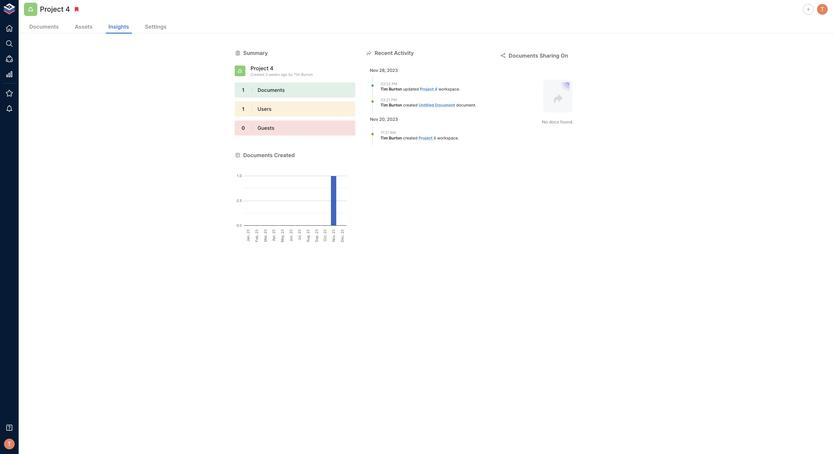 Task type: locate. For each thing, give the bounding box(es) containing it.
guests
[[258, 125, 275, 131]]

1 vertical spatial nov
[[370, 117, 379, 122]]

workspace for updated
[[439, 87, 459, 92]]

created
[[251, 72, 265, 77], [274, 152, 295, 159]]

documents for documents sharing on
[[509, 52, 539, 59]]

no docs found.
[[543, 119, 574, 125]]

1 for documents
[[242, 87, 245, 93]]

1 nov from the top
[[370, 68, 379, 73]]

project inside 11:21 am tim burton created project 4 workspace .
[[419, 135, 433, 140]]

03:21 pm tim burton created untitled document document .
[[381, 98, 477, 108]]

4 left remove bookmark icon
[[66, 5, 70, 13]]

am
[[390, 130, 396, 135]]

1 2023 from the top
[[387, 68, 398, 73]]

1 vertical spatial created
[[403, 135, 418, 140]]

4 inside project 4 created 3 weeks ago by tim burton
[[270, 65, 274, 72]]

pm right 03:21
[[392, 98, 397, 102]]

. for 03:22 pm tim burton updated project 4 workspace .
[[459, 87, 461, 92]]

4
[[66, 5, 70, 13], [270, 65, 274, 72], [435, 87, 438, 92], [434, 135, 436, 140]]

. inside 11:21 am tim burton created project 4 workspace .
[[458, 135, 459, 140]]

1 vertical spatial 1
[[242, 106, 245, 112]]

2 vertical spatial .
[[458, 135, 459, 140]]

documents created
[[243, 152, 295, 159]]

1 vertical spatial 2023
[[387, 117, 398, 122]]

project 4 link for updated
[[420, 87, 438, 92]]

weeks
[[269, 72, 280, 77]]

workspace inside 11:21 am tim burton created project 4 workspace .
[[438, 135, 458, 140]]

1 vertical spatial .
[[476, 103, 477, 108]]

20,
[[380, 117, 386, 122]]

tim down 03:21
[[381, 103, 388, 108]]

0 vertical spatial project 4 link
[[420, 87, 438, 92]]

found.
[[561, 119, 574, 125]]

settings
[[145, 23, 167, 30]]

workspace down document
[[438, 135, 458, 140]]

tim for 11:21 am tim burton created project 4 workspace .
[[381, 135, 388, 140]]

created left 3
[[251, 72, 265, 77]]

0 horizontal spatial created
[[251, 72, 265, 77]]

on
[[561, 52, 569, 59]]

0 horizontal spatial t
[[7, 441, 11, 448]]

1 1 from the top
[[242, 87, 245, 93]]

tim inside '03:21 pm tim burton created untitled document document .'
[[381, 103, 388, 108]]

document
[[457, 103, 476, 108]]

0 vertical spatial .
[[459, 87, 461, 92]]

documents
[[29, 23, 59, 30], [509, 52, 539, 59], [258, 87, 285, 93], [243, 152, 273, 159]]

0 vertical spatial nov
[[370, 68, 379, 73]]

project 4 created 3 weeks ago by tim burton
[[251, 65, 313, 77]]

t
[[821, 6, 825, 13], [7, 441, 11, 448]]

. inside '03:21 pm tim burton created untitled document document .'
[[476, 103, 477, 108]]

pm for created
[[392, 98, 397, 102]]

28,
[[380, 68, 386, 73]]

project down untitled
[[419, 135, 433, 140]]

project 4 link down untitled
[[419, 135, 436, 140]]

pm inside 03:22 pm tim burton updated project 4 workspace .
[[392, 82, 398, 86]]

created inside '03:21 pm tim burton created untitled document document .'
[[403, 103, 418, 108]]

a chart. element
[[235, 159, 356, 242]]

by
[[289, 72, 293, 77]]

burton down am
[[389, 135, 402, 140]]

recent activity
[[375, 50, 414, 56]]

11:21 am tim burton created project 4 workspace .
[[381, 130, 459, 140]]

workspace
[[439, 87, 459, 92], [438, 135, 458, 140]]

1 vertical spatial t button
[[2, 437, 17, 452]]

updated
[[403, 87, 419, 92]]

documents down project 4
[[29, 23, 59, 30]]

2 created from the top
[[403, 135, 418, 140]]

burton inside 11:21 am tim burton created project 4 workspace .
[[389, 135, 402, 140]]

workspace up document
[[439, 87, 459, 92]]

documents for documents created
[[243, 152, 273, 159]]

tim
[[294, 72, 300, 77], [381, 87, 388, 92], [381, 103, 388, 108], [381, 135, 388, 140]]

1 vertical spatial pm
[[392, 98, 397, 102]]

. for 03:21 pm tim burton created untitled document document .
[[476, 103, 477, 108]]

0 vertical spatial t
[[821, 6, 825, 13]]

nov for nov 28, 2023
[[370, 68, 379, 73]]

tim down 03:22
[[381, 87, 388, 92]]

0 vertical spatial 1
[[242, 87, 245, 93]]

2023 for nov 20, 2023
[[387, 117, 398, 122]]

1 vertical spatial workspace
[[438, 135, 458, 140]]

workspace inside 03:22 pm tim burton updated project 4 workspace .
[[439, 87, 459, 92]]

0 vertical spatial workspace
[[439, 87, 459, 92]]

4 down untitled document "link"
[[434, 135, 436, 140]]

tim inside 03:22 pm tim burton updated project 4 workspace .
[[381, 87, 388, 92]]

0 vertical spatial pm
[[392, 82, 398, 86]]

1 horizontal spatial t
[[821, 6, 825, 13]]

burton
[[301, 72, 313, 77], [389, 87, 402, 92], [389, 103, 402, 108], [389, 135, 402, 140]]

burton down 03:21
[[389, 103, 402, 108]]

nov left the 20,
[[370, 117, 379, 122]]

created
[[403, 103, 418, 108], [403, 135, 418, 140]]

0 vertical spatial created
[[251, 72, 265, 77]]

2023
[[387, 68, 398, 73], [387, 117, 398, 122]]

tim for 03:22 pm tim burton updated project 4 workspace .
[[381, 87, 388, 92]]

2 2023 from the top
[[387, 117, 398, 122]]

burton inside 03:22 pm tim burton updated project 4 workspace .
[[389, 87, 402, 92]]

1 created from the top
[[403, 103, 418, 108]]

2023 right the 20,
[[387, 117, 398, 122]]

project 4 link
[[420, 87, 438, 92], [419, 135, 436, 140]]

document
[[436, 103, 456, 108]]

4 up '03:21 pm tim burton created untitled document document .'
[[435, 87, 438, 92]]

0 vertical spatial t button
[[817, 3, 829, 16]]

no
[[543, 119, 548, 125]]

pm right 03:22
[[392, 82, 398, 86]]

untitled
[[419, 103, 435, 108]]

11:21
[[381, 130, 389, 135]]

1 horizontal spatial t button
[[817, 3, 829, 16]]

documents left sharing
[[509, 52, 539, 59]]

2023 for nov 28, 2023
[[387, 68, 398, 73]]

tim for 03:21 pm tim burton created untitled document document .
[[381, 103, 388, 108]]

burton inside '03:21 pm tim burton created untitled document document .'
[[389, 103, 402, 108]]

1 vertical spatial created
[[274, 152, 295, 159]]

documents for documents link
[[29, 23, 59, 30]]

insights
[[109, 23, 129, 30]]

tim right by
[[294, 72, 300, 77]]

2 nov from the top
[[370, 117, 379, 122]]

project
[[40, 5, 64, 13], [251, 65, 269, 72], [420, 87, 434, 92], [419, 135, 433, 140]]

1 vertical spatial project 4 link
[[419, 135, 436, 140]]

0 vertical spatial 2023
[[387, 68, 398, 73]]

4 up weeks
[[270, 65, 274, 72]]

1 vertical spatial t
[[7, 441, 11, 448]]

burton inside project 4 created 3 weeks ago by tim burton
[[301, 72, 313, 77]]

tim inside 11:21 am tim burton created project 4 workspace .
[[381, 135, 388, 140]]

t button
[[817, 3, 829, 16], [2, 437, 17, 452]]

. inside 03:22 pm tim burton updated project 4 workspace .
[[459, 87, 461, 92]]

nov left 28,
[[370, 68, 379, 73]]

users
[[258, 106, 272, 112]]

2 1 from the top
[[242, 106, 245, 112]]

pm inside '03:21 pm tim burton created untitled document document .'
[[392, 98, 397, 102]]

0 vertical spatial created
[[403, 103, 418, 108]]

created down guests
[[274, 152, 295, 159]]

tim down 11:21
[[381, 135, 388, 140]]

1
[[242, 87, 245, 93], [242, 106, 245, 112]]

insights link
[[106, 21, 132, 34]]

pm
[[392, 82, 398, 86], [392, 98, 397, 102]]

2023 right 28,
[[387, 68, 398, 73]]

nov
[[370, 68, 379, 73], [370, 117, 379, 122]]

documents down guests
[[243, 152, 273, 159]]

project up '03:21 pm tim burton created untitled document document .'
[[420, 87, 434, 92]]

burton down 03:22
[[389, 87, 402, 92]]

project 4 link up '03:21 pm tim burton created untitled document document .'
[[420, 87, 438, 92]]

project up 3
[[251, 65, 269, 72]]

burton right by
[[301, 72, 313, 77]]

.
[[459, 87, 461, 92], [476, 103, 477, 108], [458, 135, 459, 140]]

activity
[[394, 50, 414, 56]]

created inside 11:21 am tim burton created project 4 workspace .
[[403, 135, 418, 140]]

03:21
[[381, 98, 391, 102]]



Task type: vqa. For each thing, say whether or not it's contained in the screenshot.
PM corresponding to updated
yes



Task type: describe. For each thing, give the bounding box(es) containing it.
remove bookmark image
[[74, 6, 80, 12]]

project inside project 4 created 3 weeks ago by tim burton
[[251, 65, 269, 72]]

a chart. image
[[235, 159, 356, 242]]

03:22
[[381, 82, 391, 86]]

sharing
[[540, 52, 560, 59]]

tim inside project 4 created 3 weeks ago by tim burton
[[294, 72, 300, 77]]

03:22 pm tim burton updated project 4 workspace .
[[381, 82, 461, 92]]

workspace for created
[[438, 135, 458, 140]]

recent
[[375, 50, 393, 56]]

created inside project 4 created 3 weeks ago by tim burton
[[251, 72, 265, 77]]

untitled document link
[[419, 103, 456, 108]]

1 horizontal spatial created
[[274, 152, 295, 159]]

3
[[266, 72, 268, 77]]

4 inside 03:22 pm tim burton updated project 4 workspace .
[[435, 87, 438, 92]]

nov 20, 2023
[[370, 117, 398, 122]]

burton for 03:22 pm tim burton updated project 4 workspace .
[[389, 87, 402, 92]]

documents link
[[27, 21, 62, 34]]

docs
[[550, 119, 560, 125]]

. for 11:21 am tim burton created project 4 workspace .
[[458, 135, 459, 140]]

documents down weeks
[[258, 87, 285, 93]]

settings link
[[142, 21, 169, 34]]

burton for 03:21 pm tim burton created untitled document document .
[[389, 103, 402, 108]]

ago
[[281, 72, 288, 77]]

t for left t button
[[7, 441, 11, 448]]

summary
[[243, 50, 268, 56]]

documents sharing on
[[509, 52, 569, 59]]

4 inside 11:21 am tim burton created project 4 workspace .
[[434, 135, 436, 140]]

burton for 11:21 am tim burton created project 4 workspace .
[[389, 135, 402, 140]]

pm for updated
[[392, 82, 398, 86]]

created for untitled
[[403, 103, 418, 108]]

project up documents link
[[40, 5, 64, 13]]

t for t button to the right
[[821, 6, 825, 13]]

0
[[242, 125, 245, 131]]

assets link
[[72, 21, 95, 34]]

0 horizontal spatial t button
[[2, 437, 17, 452]]

1 for users
[[242, 106, 245, 112]]

assets
[[75, 23, 93, 30]]

project inside 03:22 pm tim burton updated project 4 workspace .
[[420, 87, 434, 92]]

created for project
[[403, 135, 418, 140]]

nov 28, 2023
[[370, 68, 398, 73]]

nov for nov 20, 2023
[[370, 117, 379, 122]]

project 4 link for created
[[419, 135, 436, 140]]

project 4
[[40, 5, 70, 13]]



